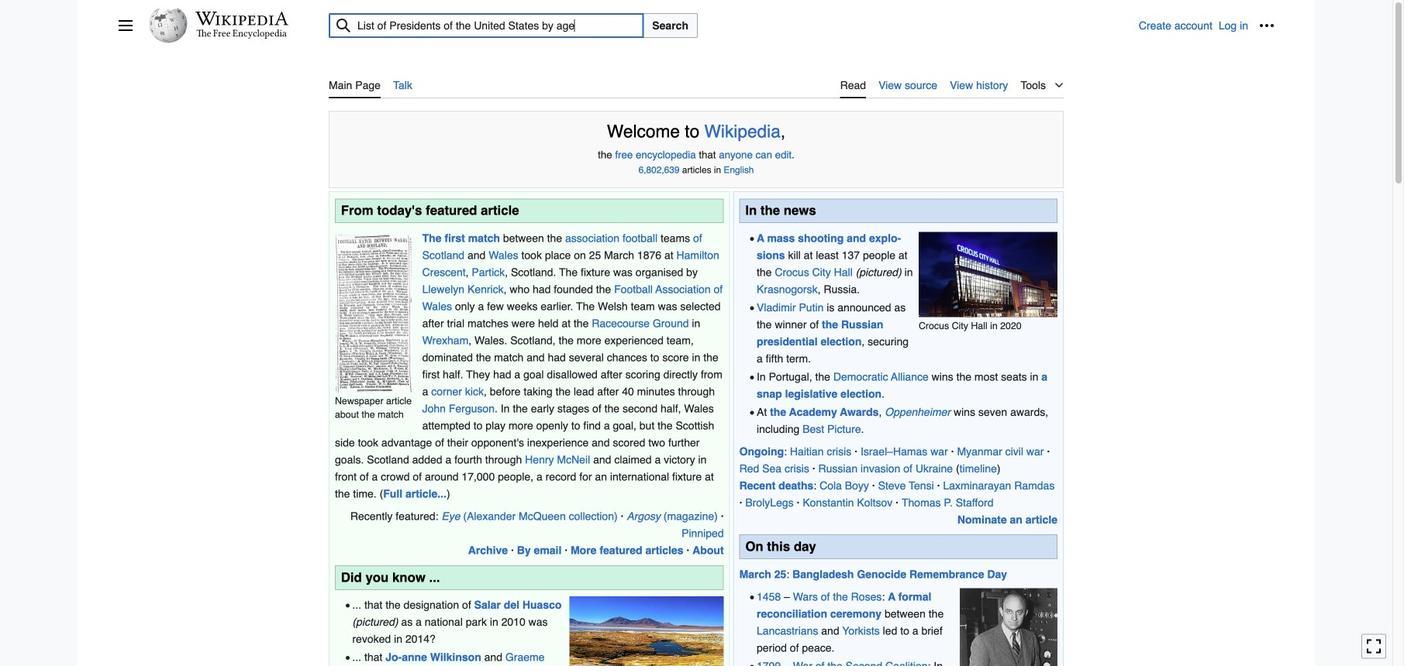 Task type: vqa. For each thing, say whether or not it's contained in the screenshot.
search box
yes



Task type: describe. For each thing, give the bounding box(es) containing it.
newspaper article about the match image
[[336, 235, 411, 393]]

fullscreen image
[[1367, 639, 1382, 655]]

wikipedia image
[[195, 12, 289, 26]]

personal tools navigation
[[1139, 13, 1280, 38]]

Search Wikipedia search field
[[329, 13, 644, 38]]



Task type: locate. For each thing, give the bounding box(es) containing it.
salar del huasco image
[[570, 597, 724, 667]]

main content
[[118, 70, 1275, 667]]

crocus city hall in 2020 image
[[919, 232, 1058, 318]]

None search field
[[310, 13, 1139, 38]]

the free encyclopedia image
[[197, 29, 287, 40]]

menu image
[[118, 18, 133, 33]]

enrico fermi in 1943 image
[[960, 589, 1058, 667]]

log in and more options image
[[1260, 18, 1275, 33]]



